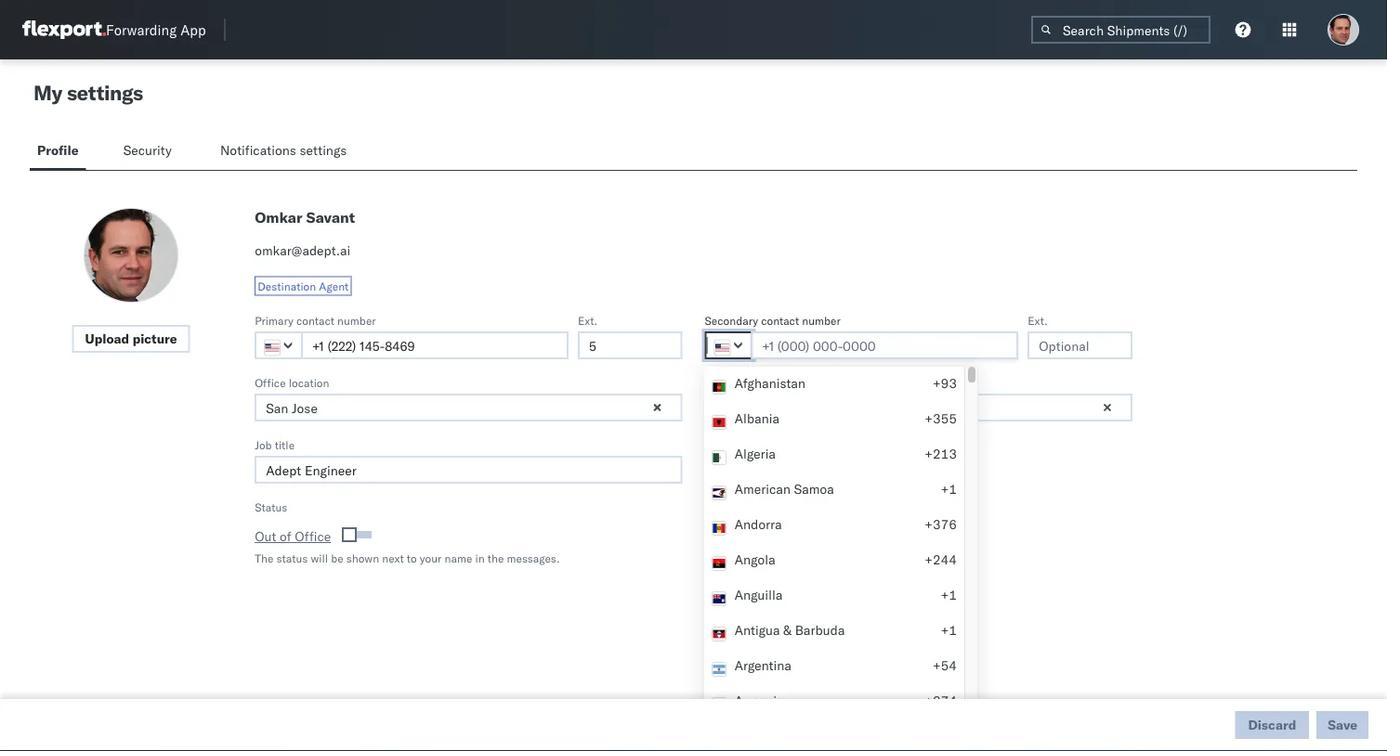 Task type: locate. For each thing, give the bounding box(es) containing it.
Optional telephone field
[[578, 332, 682, 360]]

ad flag image
[[712, 521, 727, 536]]

0 horizontal spatial number
[[337, 314, 376, 328]]

notifications settings
[[220, 142, 347, 158]]

0 horizontal spatial settings
[[67, 80, 143, 105]]

number for primary contact number
[[337, 314, 376, 328]]

savant
[[306, 208, 355, 227]]

0 vertical spatial office
[[255, 376, 286, 390]]

1 +1 from the top
[[941, 481, 957, 498]]

notifications settings button
[[213, 134, 362, 170]]

the
[[255, 552, 274, 566]]

office down united states text box
[[255, 376, 286, 390]]

None checkbox
[[346, 531, 372, 539]]

1 horizontal spatial +1 (000) 000-0000 telephone field
[[751, 332, 1019, 360]]

1 horizontal spatial ext.
[[1028, 314, 1048, 328]]

time zone
[[705, 376, 756, 390]]

secondary contact number
[[705, 314, 841, 328]]

+376
[[925, 517, 957, 533]]

2 number from the left
[[802, 314, 841, 328]]

1 vertical spatial +1
[[941, 587, 957, 603]]

armenia
[[731, 693, 784, 709]]

+1 (000) 000-0000 telephone field up san jose text field
[[301, 332, 569, 360]]

San Jose text field
[[255, 394, 682, 422]]

United States text field
[[705, 332, 753, 360]]

contact
[[296, 314, 334, 328], [761, 314, 799, 328]]

dz flag image
[[712, 451, 727, 465]]

ag flag image
[[712, 627, 727, 642]]

1 ext. from the left
[[578, 314, 598, 328]]

forwarding app link
[[22, 20, 206, 39]]

agent
[[319, 279, 349, 293]]

2 +1 from the top
[[941, 587, 957, 603]]

Optional telephone field
[[1028, 332, 1132, 360]]

+374
[[925, 693, 957, 709]]

number
[[337, 314, 376, 328], [802, 314, 841, 328]]

shown
[[346, 552, 379, 566]]

settings right notifications
[[300, 142, 347, 158]]

office up will
[[295, 529, 331, 545]]

settings inside notifications settings button
[[300, 142, 347, 158]]

profile
[[37, 142, 79, 158]]

settings right the my
[[67, 80, 143, 105]]

1 horizontal spatial settings
[[300, 142, 347, 158]]

number down agent
[[337, 314, 376, 328]]

+1 for &
[[941, 622, 957, 639]]

ext.
[[578, 314, 598, 328], [1028, 314, 1048, 328]]

destination agent
[[258, 279, 349, 293]]

+1 (000) 000-0000 telephone field up (utc-08:00) pacific time (us & canada) text field
[[751, 332, 1019, 360]]

contact down destination agent
[[296, 314, 334, 328]]

al flag image
[[712, 415, 727, 430]]

list box
[[704, 367, 964, 752]]

3 +1 from the top
[[941, 622, 957, 639]]

0 horizontal spatial +1 (000) 000-0000 telephone field
[[301, 332, 569, 360]]

+244
[[925, 552, 957, 568]]

+1 down +244
[[941, 587, 957, 603]]

number up afghanistan
[[802, 314, 841, 328]]

+1
[[941, 481, 957, 498], [941, 587, 957, 603], [941, 622, 957, 639]]

name
[[445, 552, 472, 566]]

primary contact number
[[255, 314, 376, 328]]

time
[[705, 376, 729, 390]]

office
[[255, 376, 286, 390], [295, 529, 331, 545]]

destination
[[258, 279, 316, 293]]

1 horizontal spatial office
[[295, 529, 331, 545]]

job
[[255, 438, 272, 452]]

in
[[475, 552, 485, 566]]

picture
[[133, 331, 177, 347]]

1 number from the left
[[337, 314, 376, 328]]

omkar savant
[[255, 208, 355, 227]]

1 horizontal spatial contact
[[761, 314, 799, 328]]

ext. up optional phone field
[[1028, 314, 1048, 328]]

anguilla
[[731, 587, 783, 603]]

1 contact from the left
[[296, 314, 334, 328]]

title
[[275, 438, 295, 452]]

2 +1 (000) 000-0000 telephone field from the left
[[751, 332, 1019, 360]]

+1 down +213
[[941, 481, 957, 498]]

+1 (000) 000-0000 telephone field
[[301, 332, 569, 360], [751, 332, 1019, 360]]

ext. up optional telephone field
[[578, 314, 598, 328]]

1 vertical spatial settings
[[300, 142, 347, 158]]

out
[[255, 529, 276, 545]]

am flag image
[[712, 698, 727, 713]]

location
[[289, 376, 329, 390]]

2 ext. from the left
[[1028, 314, 1048, 328]]

1 horizontal spatial number
[[802, 314, 841, 328]]

will
[[311, 552, 328, 566]]

ar flag image
[[712, 662, 727, 677]]

2 vertical spatial +1
[[941, 622, 957, 639]]

1 +1 (000) 000-0000 telephone field from the left
[[301, 332, 569, 360]]

ext. for primary contact number
[[578, 314, 598, 328]]

0 horizontal spatial contact
[[296, 314, 334, 328]]

2 contact from the left
[[761, 314, 799, 328]]

barbuda
[[795, 622, 845, 639]]

+1 up +54
[[941, 622, 957, 639]]

of
[[280, 529, 291, 545]]

angola
[[731, 552, 775, 568]]

+355
[[925, 411, 957, 427]]

the
[[488, 552, 504, 566]]

contact for secondary
[[761, 314, 799, 328]]

settings
[[67, 80, 143, 105], [300, 142, 347, 158]]

security
[[123, 142, 172, 158]]

andorra
[[731, 517, 782, 533]]

0 vertical spatial +1
[[941, 481, 957, 498]]

argentina
[[731, 658, 791, 674]]

Job title text field
[[255, 456, 682, 484]]

0 horizontal spatial ext.
[[578, 314, 598, 328]]

0 vertical spatial settings
[[67, 80, 143, 105]]

ao flag image
[[712, 557, 727, 571]]

contact right secondary
[[761, 314, 799, 328]]



Task type: vqa. For each thing, say whether or not it's contained in the screenshot.


Task type: describe. For each thing, give the bounding box(es) containing it.
0 horizontal spatial office
[[255, 376, 286, 390]]

app
[[180, 21, 206, 39]]

primary
[[255, 314, 293, 328]]

security button
[[116, 134, 183, 170]]

ext. for secondary contact number
[[1028, 314, 1048, 328]]

status
[[276, 552, 308, 566]]

settings for notifications settings
[[300, 142, 347, 158]]

+54
[[933, 658, 957, 674]]

settings for my settings
[[67, 80, 143, 105]]

next
[[382, 552, 404, 566]]

american
[[735, 481, 791, 498]]

my
[[33, 80, 62, 105]]

United States text field
[[255, 332, 303, 360]]

ai flag image
[[712, 592, 727, 607]]

+1 for samoa
[[941, 481, 957, 498]]

+93
[[933, 375, 957, 392]]

forwarding app
[[106, 21, 206, 39]]

samoa
[[794, 481, 834, 498]]

be
[[331, 552, 343, 566]]

1 vertical spatial office
[[295, 529, 331, 545]]

to
[[407, 552, 417, 566]]

Search Shipments (/) text field
[[1031, 16, 1211, 44]]

list box containing afghanistan
[[704, 367, 964, 752]]

+1 (000) 000-0000 telephone field for primary contact number
[[301, 332, 569, 360]]

algeria
[[731, 446, 776, 462]]

out of office
[[255, 529, 331, 545]]

office location
[[255, 376, 329, 390]]

antigua
[[735, 622, 780, 639]]

antigua & barbuda
[[731, 622, 845, 639]]

number for secondary contact number
[[802, 314, 841, 328]]

secondary
[[705, 314, 758, 328]]

+1 (000) 000-0000 telephone field for secondary contact number
[[751, 332, 1019, 360]]

upload picture
[[85, 331, 177, 347]]

messages.
[[507, 552, 560, 566]]

status
[[255, 500, 287, 514]]

af flag image
[[712, 380, 727, 395]]

upload
[[85, 331, 129, 347]]

the status will be shown next to your name in the messages.
[[255, 552, 560, 566]]

afghanistan
[[731, 375, 806, 392]]

omkar@adept.ai
[[255, 242, 351, 259]]

zone
[[732, 376, 756, 390]]

albania
[[731, 411, 780, 427]]

job title
[[255, 438, 295, 452]]

forwarding
[[106, 21, 177, 39]]

your
[[420, 552, 442, 566]]

flexport. image
[[22, 20, 106, 39]]

contact for primary
[[296, 314, 334, 328]]

&
[[783, 622, 792, 639]]

my settings
[[33, 80, 143, 105]]

as flag image
[[712, 486, 727, 501]]

omkar
[[255, 208, 302, 227]]

+213
[[925, 446, 957, 462]]

(UTC-08:00) Pacific Time (US & Canada) text field
[[705, 394, 1132, 422]]

notifications
[[220, 142, 296, 158]]

profile button
[[30, 134, 86, 170]]

american samoa
[[731, 481, 834, 498]]

upload picture button
[[72, 325, 190, 353]]



